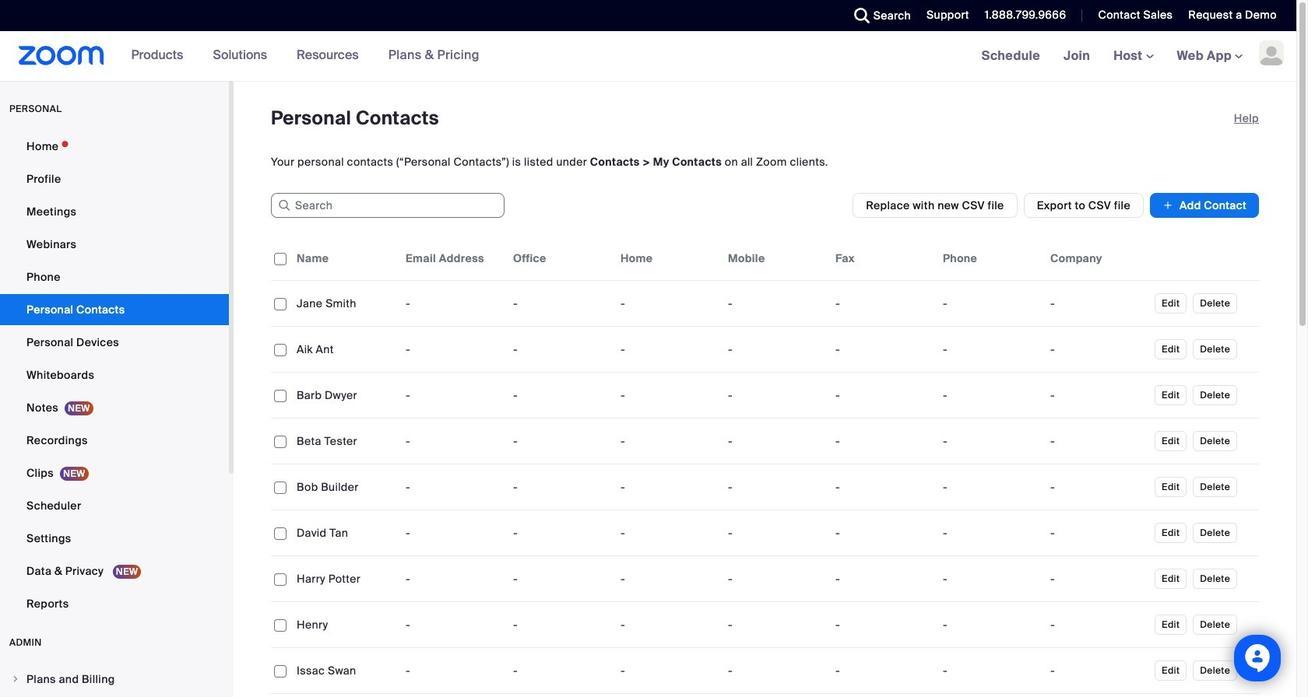 Task type: vqa. For each thing, say whether or not it's contained in the screenshot.
RIGHT image
yes



Task type: locate. For each thing, give the bounding box(es) containing it.
application
[[271, 237, 1271, 698]]

banner
[[0, 31, 1296, 82]]

profile picture image
[[1259, 40, 1284, 65]]

product information navigation
[[104, 31, 491, 81]]

menu item
[[0, 665, 229, 695]]

zoom logo image
[[19, 46, 104, 65]]

right image
[[11, 675, 20, 684]]

cell
[[937, 288, 1044, 319], [1044, 288, 1152, 319], [937, 334, 1044, 365], [1044, 334, 1152, 365], [937, 380, 1044, 411], [1044, 380, 1152, 411], [937, 426, 1044, 457], [1044, 426, 1152, 457], [937, 472, 1044, 503], [1044, 472, 1152, 503], [937, 518, 1044, 549], [1044, 518, 1152, 549], [937, 564, 1044, 595], [1044, 564, 1152, 595], [937, 610, 1044, 641], [1044, 610, 1152, 641], [937, 656, 1044, 687], [1044, 656, 1152, 687], [271, 695, 290, 698], [290, 695, 399, 698], [399, 695, 507, 698], [507, 695, 614, 698], [614, 695, 722, 698], [722, 695, 829, 698], [829, 695, 937, 698], [937, 695, 1044, 698], [1044, 695, 1152, 698], [1152, 695, 1259, 698]]



Task type: describe. For each thing, give the bounding box(es) containing it.
add image
[[1162, 198, 1173, 213]]

Search Contacts Input text field
[[271, 193, 505, 218]]

meetings navigation
[[970, 31, 1296, 82]]

personal menu menu
[[0, 131, 229, 621]]



